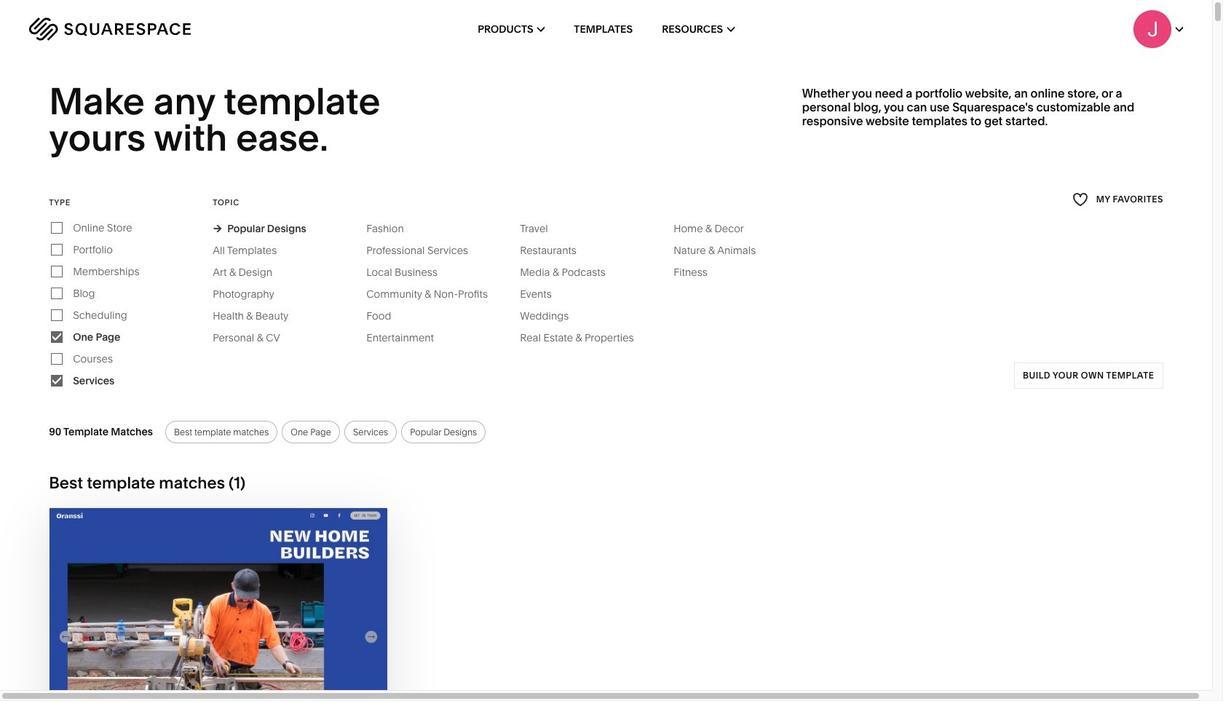 Task type: describe. For each thing, give the bounding box(es) containing it.
oranssi image
[[50, 508, 388, 702]]



Task type: vqa. For each thing, say whether or not it's contained in the screenshot.
'Blog'
no



